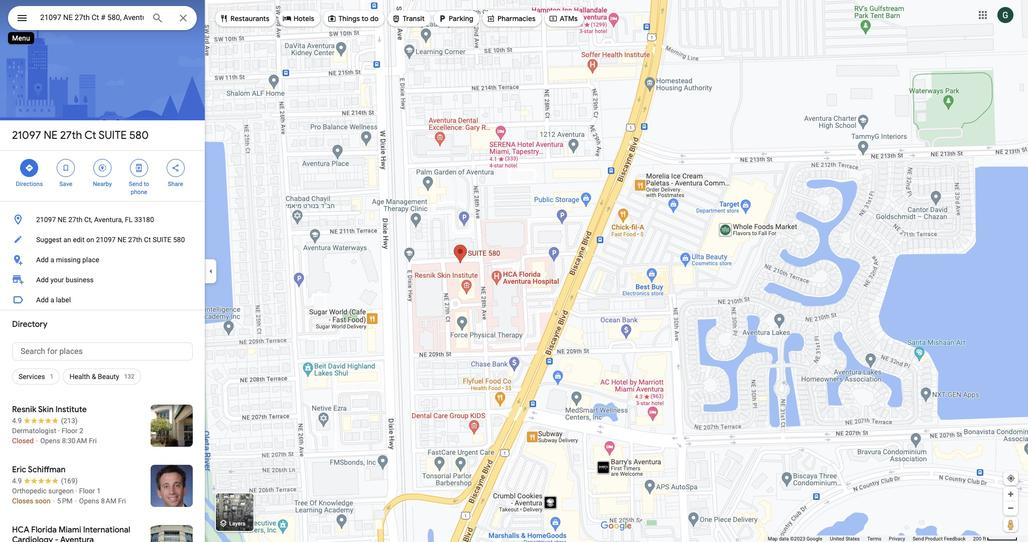 Task type: locate. For each thing, give the bounding box(es) containing it.
· inside orthopedic surgeon · floor 1 closes soon ⋅ 5 pm ⋅ opens 8 am fri
[[75, 488, 77, 496]]

send inside button
[[913, 537, 924, 542]]

⋅ right the 5 pm
[[74, 498, 77, 506]]

200 ft button
[[973, 537, 1018, 542]]

4.9 for resnik skin institute
[[12, 417, 22, 425]]

0 horizontal spatial to
[[144, 181, 149, 188]]

0 vertical spatial 580
[[129, 129, 149, 143]]

4.9 down resnik
[[12, 417, 22, 425]]

miami
[[59, 526, 81, 536]]

a inside add a label button
[[50, 296, 54, 304]]

terms button
[[867, 536, 882, 543]]

27th
[[60, 129, 82, 143], [68, 216, 82, 224], [128, 236, 142, 244]]

institute
[[55, 405, 87, 415]]

1 vertical spatial 27th
[[68, 216, 82, 224]]

0 horizontal spatial floor
[[62, 427, 78, 435]]

ct inside button
[[144, 236, 151, 244]]

add your business link
[[0, 270, 205, 290]]

google
[[807, 537, 823, 542]]

2 vertical spatial 27th
[[128, 236, 142, 244]]

0 horizontal spatial opens
[[40, 437, 60, 445]]

suggest an edit on 21097 ne 27th ct suite 580 button
[[0, 230, 205, 250]]

1 vertical spatial 580
[[173, 236, 185, 244]]

opens down dermatologist
[[40, 437, 60, 445]]

1 right services on the bottom of page
[[50, 374, 53, 381]]

⋅ left the 5 pm
[[52, 498, 55, 506]]

add down suggest
[[36, 256, 49, 264]]

suite inside suggest an edit on 21097 ne 27th ct suite 580 button
[[153, 236, 171, 244]]

1 add from the top
[[36, 256, 49, 264]]

2 a from the top
[[50, 296, 54, 304]]

 search field
[[8, 6, 197, 32]]

1 horizontal spatial fri
[[118, 498, 126, 506]]

0 horizontal spatial suite
[[99, 129, 127, 143]]

200
[[973, 537, 982, 542]]

0 vertical spatial 21097
[[12, 129, 41, 143]]

zoom out image
[[1007, 505, 1015, 513]]

27th for ct,
[[68, 216, 82, 224]]

ne for ct,
[[58, 216, 67, 224]]


[[98, 163, 107, 174]]


[[16, 11, 28, 25]]

floor
[[62, 427, 78, 435], [79, 488, 95, 496]]

product
[[925, 537, 943, 542]]

0 vertical spatial fri
[[89, 437, 97, 445]]

send
[[129, 181, 142, 188], [913, 537, 924, 542]]

1 inside services 1
[[50, 374, 53, 381]]

0 vertical spatial 4.9
[[12, 417, 22, 425]]

 parking
[[438, 13, 473, 24]]

1 horizontal spatial suite
[[153, 236, 171, 244]]

ct down 33180
[[144, 236, 151, 244]]

1 horizontal spatial 1
[[97, 488, 101, 496]]

dermatologist · floor 2 closed ⋅ opens 8:30 am fri
[[12, 427, 97, 445]]

add a missing place
[[36, 256, 99, 264]]

1 horizontal spatial 580
[[173, 236, 185, 244]]

send for send product feedback
[[913, 537, 924, 542]]

2 horizontal spatial ⋅
[[74, 498, 77, 506]]

restaurants
[[230, 14, 269, 23]]

0 horizontal spatial ·
[[58, 427, 60, 435]]

⋅ down dermatologist
[[35, 437, 38, 445]]

27th down fl
[[128, 236, 142, 244]]

place
[[82, 256, 99, 264]]

2
[[79, 427, 83, 435]]

send product feedback button
[[913, 536, 966, 543]]

footer
[[768, 536, 973, 543]]

8:30 am
[[62, 437, 87, 445]]

send inside send to phone
[[129, 181, 142, 188]]

1 vertical spatial a
[[50, 296, 54, 304]]

send up phone
[[129, 181, 142, 188]]

1 vertical spatial 4.9
[[12, 477, 22, 486]]

1 vertical spatial 21097
[[36, 216, 56, 224]]

add for add your business
[[36, 276, 49, 284]]

none text field inside the 21097 ne 27th ct suite 580 main content
[[12, 343, 193, 361]]

0 vertical spatial add
[[36, 256, 49, 264]]

21097 for 21097 ne 27th ct suite 580
[[12, 129, 41, 143]]

fri right 8 am
[[118, 498, 126, 506]]

beauty
[[98, 373, 119, 381]]

0 vertical spatial a
[[50, 256, 54, 264]]

services
[[19, 373, 45, 381]]

0 horizontal spatial 1
[[50, 374, 53, 381]]

map data ©2023 google
[[768, 537, 823, 542]]

132
[[124, 374, 134, 381]]

0 vertical spatial to
[[362, 14, 369, 23]]

 button
[[8, 6, 36, 32]]

data
[[779, 537, 789, 542]]

to
[[362, 14, 369, 23], [144, 181, 149, 188]]

a left label
[[50, 296, 54, 304]]

 transit
[[392, 13, 425, 24]]

floor right surgeon
[[79, 488, 95, 496]]

1 horizontal spatial to
[[362, 14, 369, 23]]

add left label
[[36, 296, 49, 304]]

0 vertical spatial floor
[[62, 427, 78, 435]]

feedback
[[944, 537, 966, 542]]

580
[[129, 129, 149, 143], [173, 236, 185, 244]]

directory
[[12, 320, 47, 330]]

0 vertical spatial ct
[[84, 129, 96, 143]]

do
[[370, 14, 379, 23]]

0 vertical spatial send
[[129, 181, 142, 188]]

27th left the ct,
[[68, 216, 82, 224]]

suite up ''
[[99, 129, 127, 143]]

33180
[[134, 216, 154, 224]]

1 a from the top
[[50, 256, 54, 264]]

suite down 33180
[[153, 236, 171, 244]]

4.9 down the eric
[[12, 477, 22, 486]]

united
[[830, 537, 844, 542]]

add
[[36, 256, 49, 264], [36, 276, 49, 284], [36, 296, 49, 304]]

0 vertical spatial ·
[[58, 427, 60, 435]]

1 vertical spatial ne
[[58, 216, 67, 224]]

parking
[[449, 14, 473, 23]]

health & beauty 132
[[70, 373, 134, 381]]

4.9 inside image
[[12, 417, 22, 425]]

2 add from the top
[[36, 276, 49, 284]]

21097 right on
[[96, 236, 116, 244]]

1 vertical spatial to
[[144, 181, 149, 188]]

· down (169)
[[75, 488, 77, 496]]

show your location image
[[1007, 474, 1016, 484]]

· down 4.9 stars 213 reviews image
[[58, 427, 60, 435]]

0 vertical spatial 1
[[50, 374, 53, 381]]

4.9 inside image
[[12, 477, 22, 486]]

2 vertical spatial add
[[36, 296, 49, 304]]

0 horizontal spatial ⋅
[[35, 437, 38, 445]]

eric schiffman
[[12, 465, 66, 475]]

privacy
[[889, 537, 905, 542]]


[[487, 13, 496, 24]]

21097 NE 27th Ct # 580, Aventura, FL 33180 field
[[8, 6, 197, 30]]

suite
[[99, 129, 127, 143], [153, 236, 171, 244]]

27th up ''
[[60, 129, 82, 143]]

1 4.9 from the top
[[12, 417, 22, 425]]

1 vertical spatial opens
[[79, 498, 99, 506]]

0 horizontal spatial fri
[[89, 437, 97, 445]]

atms
[[560, 14, 578, 23]]

ct up actions for 21097 ne 27th ct suite 580 region on the top of the page
[[84, 129, 96, 143]]

1 horizontal spatial send
[[913, 537, 924, 542]]

fri
[[89, 437, 97, 445], [118, 498, 126, 506]]

ne for ct
[[44, 129, 58, 143]]

footer containing map data ©2023 google
[[768, 536, 973, 543]]

2 4.9 from the top
[[12, 477, 22, 486]]

zoom in image
[[1007, 491, 1015, 499]]

resnik
[[12, 405, 36, 415]]

a inside add a missing place button
[[50, 256, 54, 264]]

None field
[[40, 12, 144, 24]]

21097 ne 27th ct, aventura, fl 33180 button
[[0, 210, 205, 230]]

0 vertical spatial opens
[[40, 437, 60, 445]]

1 horizontal spatial ct
[[144, 236, 151, 244]]

fri right '8:30 am'
[[89, 437, 97, 445]]

None text field
[[12, 343, 193, 361]]

0 horizontal spatial send
[[129, 181, 142, 188]]

1 horizontal spatial ·
[[75, 488, 77, 496]]

opens left 8 am
[[79, 498, 99, 506]]

1 horizontal spatial floor
[[79, 488, 95, 496]]

a left missing
[[50, 256, 54, 264]]

footer inside google maps element
[[768, 536, 973, 543]]

·
[[58, 427, 60, 435], [75, 488, 77, 496]]

opens
[[40, 437, 60, 445], [79, 498, 99, 506]]

missing
[[56, 256, 81, 264]]

1 vertical spatial send
[[913, 537, 924, 542]]

0 vertical spatial suite
[[99, 129, 127, 143]]

1 horizontal spatial opens
[[79, 498, 99, 506]]

closed
[[12, 437, 34, 445]]

1 vertical spatial ct
[[144, 236, 151, 244]]

1 right surgeon
[[97, 488, 101, 496]]

dermatologist
[[12, 427, 56, 435]]

3 add from the top
[[36, 296, 49, 304]]

google account: greg robinson  
(robinsongreg175@gmail.com) image
[[998, 7, 1014, 23]]

add left your
[[36, 276, 49, 284]]

to left do
[[362, 14, 369, 23]]

21097 up 
[[12, 129, 41, 143]]

florida
[[31, 526, 57, 536]]

· inside dermatologist · floor 2 closed ⋅ opens 8:30 am fri
[[58, 427, 60, 435]]

2 vertical spatial 21097
[[96, 236, 116, 244]]

1 vertical spatial suite
[[153, 236, 171, 244]]

0 vertical spatial 27th
[[60, 129, 82, 143]]

1 vertical spatial fri
[[118, 498, 126, 506]]


[[283, 13, 292, 24]]

1 vertical spatial floor
[[79, 488, 95, 496]]

to inside send to phone
[[144, 181, 149, 188]]

floor inside orthopedic surgeon · floor 1 closes soon ⋅ 5 pm ⋅ opens 8 am fri
[[79, 488, 95, 496]]

1 vertical spatial 1
[[97, 488, 101, 496]]

floor down the (213)
[[62, 427, 78, 435]]

to up phone
[[144, 181, 149, 188]]

1 vertical spatial add
[[36, 276, 49, 284]]

0 vertical spatial ne
[[44, 129, 58, 143]]

1 vertical spatial ·
[[75, 488, 77, 496]]

map
[[768, 537, 778, 542]]

actions for 21097 ne 27th ct suite 580 region
[[0, 151, 205, 201]]

states
[[846, 537, 860, 542]]

0 horizontal spatial ct
[[84, 129, 96, 143]]

send left product
[[913, 537, 924, 542]]

21097 up suggest
[[36, 216, 56, 224]]



Task type: describe. For each thing, give the bounding box(es) containing it.
none field inside 21097 ne 27th ct # 580, aventura, fl 33180 field
[[40, 12, 144, 24]]

fri inside orthopedic surgeon · floor 1 closes soon ⋅ 5 pm ⋅ opens 8 am fri
[[118, 498, 126, 506]]

4.9 stars 213 reviews image
[[12, 416, 78, 426]]

your
[[50, 276, 64, 284]]


[[392, 13, 401, 24]]

a for label
[[50, 296, 54, 304]]

⋅ inside dermatologist · floor 2 closed ⋅ opens 8:30 am fri
[[35, 437, 38, 445]]

 hotels
[[283, 13, 314, 24]]

layers
[[229, 521, 245, 528]]

cardiology
[[12, 536, 53, 543]]

ct,
[[84, 216, 92, 224]]

aventura,
[[94, 216, 123, 224]]

add a missing place button
[[0, 250, 205, 270]]

27th for ct
[[60, 129, 82, 143]]

skin
[[38, 405, 54, 415]]

services 1
[[19, 373, 53, 381]]

hca florida miami international cardiology - aventura link
[[0, 518, 205, 543]]

(169)
[[61, 477, 78, 486]]

0 horizontal spatial 580
[[129, 129, 149, 143]]

closes
[[12, 498, 33, 506]]

add for add a label
[[36, 296, 49, 304]]

label
[[56, 296, 71, 304]]

opens inside dermatologist · floor 2 closed ⋅ opens 8:30 am fri
[[40, 437, 60, 445]]

directions
[[16, 181, 43, 188]]

(213)
[[61, 417, 78, 425]]


[[171, 163, 180, 174]]

orthopedic
[[12, 488, 47, 496]]

suggest an edit on 21097 ne 27th ct suite 580
[[36, 236, 185, 244]]

21097 ne 27th ct suite 580
[[12, 129, 149, 143]]

&
[[92, 373, 96, 381]]


[[61, 163, 70, 174]]


[[438, 13, 447, 24]]

©2023
[[790, 537, 805, 542]]

a for missing
[[50, 256, 54, 264]]

21097 for 21097 ne 27th ct, aventura, fl 33180
[[36, 216, 56, 224]]

edit
[[73, 236, 85, 244]]


[[25, 163, 34, 174]]

eric
[[12, 465, 26, 475]]

send for send to phone
[[129, 181, 142, 188]]

united states button
[[830, 536, 860, 543]]

things
[[338, 14, 360, 23]]

aventura
[[60, 536, 94, 543]]

orthopedic surgeon · floor 1 closes soon ⋅ 5 pm ⋅ opens 8 am fri
[[12, 488, 126, 506]]

business
[[66, 276, 94, 284]]

to inside " things to do"
[[362, 14, 369, 23]]

2 vertical spatial ne
[[117, 236, 126, 244]]

21097 ne 27th ct suite 580 main content
[[0, 0, 205, 543]]

united states
[[830, 537, 860, 542]]

transit
[[403, 14, 425, 23]]

collapse side panel image
[[205, 266, 216, 277]]

fl
[[125, 216, 133, 224]]

4.9 for eric schiffman
[[12, 477, 22, 486]]

5 pm
[[57, 498, 73, 506]]

save
[[59, 181, 72, 188]]


[[134, 163, 143, 174]]

 restaurants
[[219, 13, 269, 24]]

google maps element
[[0, 0, 1028, 543]]


[[549, 13, 558, 24]]

8 am
[[101, 498, 116, 506]]

share
[[168, 181, 183, 188]]

hca florida miami international cardiology - aventura
[[12, 526, 130, 543]]

1 horizontal spatial ⋅
[[52, 498, 55, 506]]

privacy button
[[889, 536, 905, 543]]

nearby
[[93, 181, 112, 188]]

200 ft
[[973, 537, 986, 542]]

 things to do
[[327, 13, 379, 24]]

fri inside dermatologist · floor 2 closed ⋅ opens 8:30 am fri
[[89, 437, 97, 445]]

hca
[[12, 526, 29, 536]]

international
[[83, 526, 130, 536]]

phone
[[131, 189, 147, 196]]

on
[[86, 236, 94, 244]]

send to phone
[[129, 181, 149, 196]]

floor inside dermatologist · floor 2 closed ⋅ opens 8:30 am fri
[[62, 427, 78, 435]]

resnik skin institute
[[12, 405, 87, 415]]

add your business
[[36, 276, 94, 284]]

terms
[[867, 537, 882, 542]]

1 inside orthopedic surgeon · floor 1 closes soon ⋅ 5 pm ⋅ opens 8 am fri
[[97, 488, 101, 496]]

show street view coverage image
[[1004, 518, 1018, 533]]

send product feedback
[[913, 537, 966, 542]]

4.9 stars 169 reviews image
[[12, 476, 78, 487]]

an
[[63, 236, 71, 244]]

580 inside suggest an edit on 21097 ne 27th ct suite 580 button
[[173, 236, 185, 244]]

soon
[[35, 498, 51, 506]]

schiffman
[[28, 465, 66, 475]]

add a label button
[[0, 290, 205, 310]]


[[219, 13, 228, 24]]

add a label
[[36, 296, 71, 304]]

suggest
[[36, 236, 62, 244]]

opens inside orthopedic surgeon · floor 1 closes soon ⋅ 5 pm ⋅ opens 8 am fri
[[79, 498, 99, 506]]

add for add a missing place
[[36, 256, 49, 264]]

pharmacies
[[498, 14, 536, 23]]

 atms
[[549, 13, 578, 24]]


[[327, 13, 336, 24]]

health
[[70, 373, 90, 381]]

 pharmacies
[[487, 13, 536, 24]]

21097 ne 27th ct, aventura, fl 33180
[[36, 216, 154, 224]]

ft
[[983, 537, 986, 542]]



Task type: vqa. For each thing, say whether or not it's contained in the screenshot.
More
no



